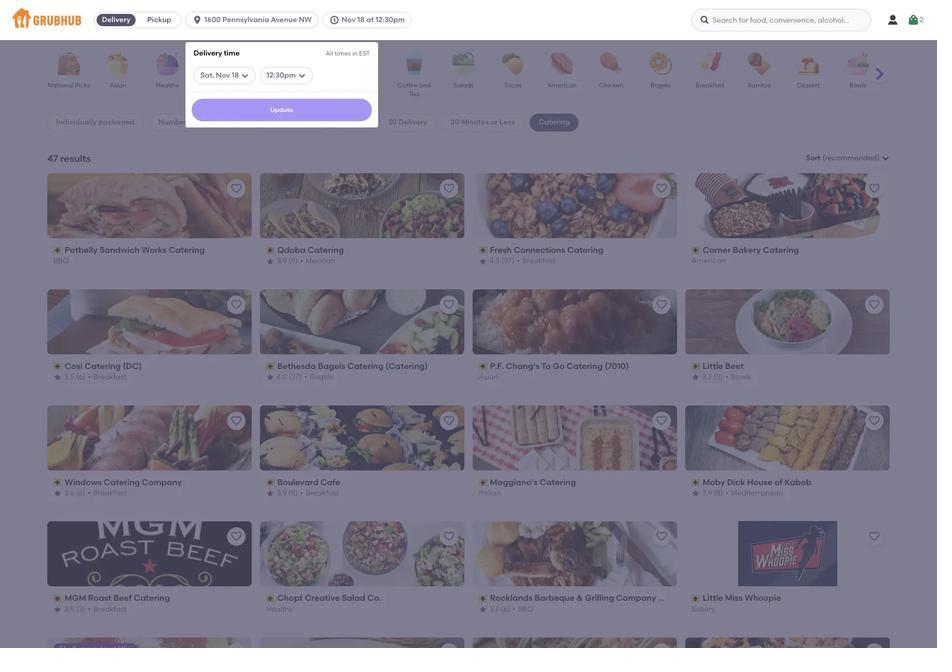 Task type: locate. For each thing, give the bounding box(es) containing it.
0 vertical spatial nov
[[342, 15, 356, 24]]

• right (9)
[[300, 257, 303, 265]]

little beet
[[703, 361, 744, 371]]

0 vertical spatial 3.7
[[703, 373, 712, 381]]

little beet link
[[692, 361, 884, 372]]

save this restaurant image
[[656, 182, 668, 195], [869, 182, 881, 195], [443, 298, 455, 311], [230, 415, 243, 427], [869, 415, 881, 427], [656, 531, 668, 543], [869, 531, 881, 543], [443, 647, 455, 648], [656, 647, 668, 648]]

national picks image
[[51, 52, 87, 75]]

star icon image for boulevard
[[266, 489, 274, 498]]

and
[[419, 82, 431, 89], [294, 118, 308, 127]]

qdoba catering
[[277, 245, 344, 255]]

• right the 3.5 (6) on the left bottom of the page
[[88, 373, 91, 381]]

1 vertical spatial 3.5
[[64, 605, 74, 614]]

healthy down healthy "image"
[[156, 82, 179, 89]]

svg image
[[908, 14, 920, 26], [298, 71, 306, 80]]

connections
[[514, 245, 565, 255]]

0 vertical spatial 18
[[357, 15, 365, 24]]

1 horizontal spatial asian
[[479, 373, 498, 381]]

subscription pass image for chopt creative salad co.
[[266, 595, 275, 602]]

subscription pass image left miss
[[692, 595, 701, 602]]

1 vertical spatial 3.7
[[490, 605, 499, 614]]

1 horizontal spatial bbq
[[518, 605, 534, 614]]

breakfast down cafe
[[306, 489, 339, 498]]

(8) down moby
[[714, 489, 723, 498]]

subscription pass image inside rocklands barbeque & grilling company catering link
[[479, 595, 488, 602]]

packaged
[[98, 118, 135, 127]]

windows
[[65, 477, 102, 487]]

bowls image
[[840, 52, 876, 75]]

1 vertical spatial (6)
[[76, 489, 85, 498]]

bowls down the bowls image
[[850, 82, 867, 89]]

1 vertical spatial bagels
[[318, 361, 346, 371]]

1 horizontal spatial 3.7
[[703, 373, 712, 381]]

subscription pass image left chopt
[[266, 595, 275, 602]]

subscription pass image left moby
[[692, 479, 701, 486]]

delivery button
[[95, 12, 138, 28]]

18 down time
[[232, 71, 239, 79]]

(3)
[[714, 373, 723, 381], [76, 605, 85, 614]]

3.5 (6)
[[64, 373, 85, 381]]

national picks
[[48, 82, 90, 89]]

(27)
[[289, 373, 302, 381]]

3.9
[[277, 257, 287, 265], [277, 489, 287, 498], [703, 489, 712, 498]]

save this restaurant image for bethesda bagels catering (catering)
[[443, 298, 455, 311]]

subscription pass image left the boulevard on the bottom of the page
[[266, 479, 275, 486]]

0 horizontal spatial company
[[142, 477, 182, 487]]

(6) for rocklands
[[501, 605, 510, 614]]

1 horizontal spatial company
[[616, 593, 656, 603]]

subscription pass image for little miss whoopie
[[692, 595, 701, 602]]

subscription pass image
[[53, 247, 63, 254], [479, 247, 488, 254], [53, 363, 63, 370], [266, 363, 275, 370], [266, 479, 275, 486], [479, 479, 488, 486], [479, 595, 488, 602]]

0 horizontal spatial 3.7
[[490, 605, 499, 614]]

roast
[[88, 593, 111, 603]]

boulevard cafe
[[277, 477, 340, 487]]

of right number
[[189, 118, 196, 127]]

• breakfast down cosi catering (dc)
[[88, 373, 127, 381]]

0 horizontal spatial nov
[[216, 71, 230, 79]]

3.6
[[64, 489, 74, 498]]

star icon image for rocklands
[[479, 606, 487, 614]]

subscription pass image left bethesda
[[266, 363, 275, 370]]

0 vertical spatial american
[[548, 82, 577, 89]]

subscription pass image left the mgm
[[53, 595, 63, 602]]

save this restaurant image for chopt creative salad co.
[[443, 531, 455, 543]]

1 vertical spatial little
[[703, 593, 723, 603]]

potbelly sandwich works catering
[[65, 245, 205, 255]]

fresh
[[490, 245, 512, 255]]

0 vertical spatial delivery
[[102, 15, 130, 24]]

delivery left pickup
[[102, 15, 130, 24]]

0 vertical spatial bbq
[[53, 257, 69, 265]]

• for boulevard
[[300, 489, 303, 498]]

0 vertical spatial company
[[142, 477, 182, 487]]

(6) down cosi
[[76, 373, 85, 381]]

subscription pass image inside the moby dick house of kabob link
[[692, 479, 701, 486]]

subscription pass image left corner
[[692, 247, 701, 254]]

little miss whoopie link
[[692, 593, 884, 604]]

asian down 'asian' image
[[110, 82, 127, 89]]

breakfast down windows catering company at the left bottom of page
[[93, 489, 127, 498]]

3.7 down little beet
[[703, 373, 712, 381]]

rocklands barbeque & grilling company catering
[[490, 593, 695, 603]]

american down american image
[[548, 82, 577, 89]]

svg image inside nov 18 at 12:30pm button
[[329, 15, 340, 25]]

subscription pass image inside qdoba catering link
[[266, 247, 275, 254]]

3.9 for moby dick house of kabob
[[703, 489, 712, 498]]

save this restaurant button for rocklands barbeque & grilling company catering
[[653, 528, 671, 546]]

coffee
[[397, 82, 418, 89]]

0 horizontal spatial of
[[189, 118, 196, 127]]

12:30pm right at
[[376, 15, 405, 24]]

svg image right attendees
[[236, 118, 244, 127]]

1 horizontal spatial (3)
[[714, 373, 723, 381]]

1600
[[205, 15, 221, 24]]

0 vertical spatial svg image
[[908, 14, 920, 26]]

svg image inside 2 button
[[908, 14, 920, 26]]

• breakfast down connections
[[517, 257, 556, 265]]

1 3.5 from the top
[[64, 373, 74, 381]]

subscription pass image inside little beet link
[[692, 363, 701, 370]]

0 horizontal spatial (8)
[[289, 489, 298, 498]]

save this restaurant button for chopt creative salad co.
[[440, 528, 458, 546]]

2 vertical spatial delivery
[[399, 118, 427, 127]]

1 horizontal spatial healthy
[[266, 605, 293, 614]]

(dc)
[[123, 361, 142, 371]]

mexican down sat, nov 18
[[204, 82, 229, 89]]

1 little from the top
[[703, 361, 723, 371]]

creative
[[305, 593, 340, 603]]

(6) for windows
[[76, 489, 85, 498]]

subscription pass image for p.f. chang's to go catering (7010)
[[479, 363, 488, 370]]

• down the boulevard on the bottom of the page
[[300, 489, 303, 498]]

• for qdoba
[[300, 257, 303, 265]]

• right the (37)
[[517, 257, 520, 265]]

• down "dick"
[[726, 489, 729, 498]]

0 vertical spatial (6)
[[76, 373, 85, 381]]

47 results
[[47, 152, 91, 164]]

bakery right corner
[[733, 245, 761, 255]]

sandwich
[[100, 245, 140, 255]]

3.9 down moby
[[703, 489, 712, 498]]

1 horizontal spatial and
[[419, 82, 431, 89]]

healthy down chopt
[[266, 605, 293, 614]]

subscription pass image left potbelly
[[53, 247, 63, 254]]

chinese
[[353, 82, 377, 89]]

nov left at
[[342, 15, 356, 24]]

company
[[142, 477, 182, 487], [616, 593, 656, 603]]

save this restaurant button for mgm roast beef catering
[[227, 528, 246, 546]]

bbq
[[53, 257, 69, 265], [518, 605, 534, 614]]

subscription pass image for potbelly sandwich works catering
[[53, 247, 63, 254]]

save this restaurant button for moby dick house of kabob
[[865, 411, 884, 430]]

subscription pass image inside boulevard cafe link
[[266, 479, 275, 486]]

svg image left 1600
[[192, 15, 203, 25]]

breakfast down cosi catering (dc)
[[93, 373, 127, 381]]

3.5 down cosi
[[64, 373, 74, 381]]

• for moby
[[726, 489, 729, 498]]

times
[[335, 50, 351, 57]]

dessert image
[[791, 52, 827, 75]]

2 3.9 (8) from the left
[[703, 489, 723, 498]]

of right house
[[775, 477, 783, 487]]

and inside coffee and tea
[[419, 82, 431, 89]]

• for fresh
[[517, 257, 520, 265]]

bakery down little miss whoopie
[[692, 605, 716, 614]]

bbq down rocklands
[[518, 605, 534, 614]]

1 horizontal spatial (8)
[[714, 489, 723, 498]]

2
[[920, 15, 924, 24]]

subscription pass image inside chopt creative salad co. link
[[266, 595, 275, 602]]

bowls
[[850, 82, 867, 89], [731, 373, 751, 381]]

3.9 (8) down the boulevard on the bottom of the page
[[277, 489, 298, 498]]

cosi catering (dc)
[[65, 361, 142, 371]]

subscription pass image inside windows catering company 'link'
[[53, 479, 63, 486]]

(3) down little beet
[[714, 373, 723, 381]]

subscription pass image inside maggiano's catering link
[[479, 479, 488, 486]]

&
[[577, 593, 583, 603]]

subscription pass image for moby dick house of kabob
[[692, 479, 701, 486]]

go
[[553, 361, 565, 371]]

subscription pass image inside p.f. chang's to go catering (7010) link
[[479, 363, 488, 370]]

3.7 down rocklands
[[490, 605, 499, 614]]

chinese image
[[347, 52, 383, 75]]

1 vertical spatial delivery
[[194, 49, 222, 58]]

1 horizontal spatial bowls
[[850, 82, 867, 89]]

subscription pass image for maggiano's catering
[[479, 479, 488, 486]]

qdoba
[[277, 245, 306, 255]]

0 vertical spatial 12:30pm
[[376, 15, 405, 24]]

(6) down windows
[[76, 489, 85, 498]]

1 vertical spatial mexican
[[306, 257, 335, 265]]

2 (8) from the left
[[714, 489, 723, 498]]

1 horizontal spatial 18
[[357, 15, 365, 24]]

1 horizontal spatial american
[[692, 257, 726, 265]]

1 vertical spatial bowls
[[731, 373, 751, 381]]

1 horizontal spatial 3.9 (8)
[[703, 489, 723, 498]]

3.9 (8) for moby dick house of kabob
[[703, 489, 723, 498]]

• breakfast down cafe
[[300, 489, 339, 498]]

maggiano's catering link
[[479, 477, 671, 488]]

12:30pm up hamburgers
[[267, 71, 296, 79]]

1 vertical spatial 12:30pm
[[267, 71, 296, 79]]

0 horizontal spatial 3.9 (8)
[[277, 489, 298, 498]]

american down corner
[[692, 257, 726, 265]]

0 vertical spatial bakery
[[733, 245, 761, 255]]

1 horizontal spatial mexican
[[306, 257, 335, 265]]

subscription pass image for windows catering company
[[53, 479, 63, 486]]

tacos image
[[495, 52, 531, 75]]

subscription pass image inside little miss whoopie link
[[692, 595, 701, 602]]

bowls down beet
[[731, 373, 751, 381]]

subscription pass image for fresh connections catering
[[479, 247, 488, 254]]

subscription pass image for boulevard cafe
[[266, 479, 275, 486]]

bagels right (27)
[[310, 373, 333, 381]]

subscription pass image left rocklands
[[479, 595, 488, 602]]

2 vertical spatial bagels
[[310, 373, 333, 381]]

3.9 (8) down moby
[[703, 489, 723, 498]]

subscription pass image
[[266, 247, 275, 254], [692, 247, 701, 254], [479, 363, 488, 370], [692, 363, 701, 370], [53, 479, 63, 486], [692, 479, 701, 486], [53, 595, 63, 602], [266, 595, 275, 602], [692, 595, 701, 602]]

stars
[[274, 118, 292, 127]]

12:30pm
[[376, 15, 405, 24], [267, 71, 296, 79]]

bethesda
[[277, 361, 316, 371]]

save this restaurant button for fresh connections catering
[[653, 179, 671, 198]]

18 left at
[[357, 15, 365, 24]]

2 3.5 from the top
[[64, 605, 74, 614]]

0 vertical spatial little
[[703, 361, 723, 371]]

save this restaurant image for fresh connections catering
[[656, 182, 668, 195]]

1 3.9 (8) from the left
[[277, 489, 298, 498]]

1 vertical spatial and
[[294, 118, 308, 127]]

salads
[[453, 82, 474, 89]]

bagels for • bagels
[[310, 373, 333, 381]]

1 (8) from the left
[[289, 489, 298, 498]]

0 vertical spatial (3)
[[714, 373, 723, 381]]

3.7 for little beet
[[703, 373, 712, 381]]

star icon image
[[266, 257, 274, 265], [479, 257, 487, 265], [53, 373, 62, 382], [266, 373, 274, 382], [692, 373, 700, 382], [53, 489, 62, 498], [266, 489, 274, 498], [692, 489, 700, 498], [53, 606, 62, 614], [479, 606, 487, 614]]

3.7
[[703, 373, 712, 381], [490, 605, 499, 614]]

boulevard cafe link
[[266, 477, 458, 488]]

bbq down potbelly
[[53, 257, 69, 265]]

kabob
[[785, 477, 812, 487]]

asian down 'p.f.'
[[479, 373, 498, 381]]

star icon image for qdoba
[[266, 257, 274, 265]]

• breakfast down roast
[[88, 605, 127, 614]]

0 horizontal spatial and
[[294, 118, 308, 127]]

nov right sat,
[[216, 71, 230, 79]]

works
[[142, 245, 167, 255]]

dick
[[727, 477, 745, 487]]

2 little from the top
[[703, 593, 723, 603]]

save this restaurant button for bethesda bagels catering (catering)
[[440, 295, 458, 314]]

svg image
[[192, 15, 203, 25], [329, 15, 340, 25], [700, 15, 710, 25], [241, 71, 249, 80], [236, 118, 244, 127]]

subscription pass image left little beet
[[692, 363, 701, 370]]

svg image inside 1600 pennsylvania avenue nw button
[[192, 15, 203, 25]]

and left up
[[294, 118, 308, 127]]

delivery for delivery time
[[194, 49, 222, 58]]

bagels down bagels image
[[651, 82, 671, 89]]

(8) for moby
[[714, 489, 723, 498]]

• right 3.5 (3)
[[88, 605, 91, 614]]

nov 18 at 12:30pm
[[342, 15, 405, 24]]

1 horizontal spatial 12:30pm
[[376, 15, 405, 24]]

mexican down qdoba catering
[[306, 257, 335, 265]]

subscription pass image inside 'corner bakery catering' link
[[692, 247, 701, 254]]

save this restaurant button for boulevard cafe
[[440, 411, 458, 430]]

delivery up sat,
[[194, 49, 222, 58]]

3.9 (8)
[[277, 489, 298, 498], [703, 489, 723, 498]]

0 horizontal spatial 18
[[232, 71, 239, 79]]

$0 delivery
[[389, 118, 427, 127]]

• down windows
[[88, 489, 91, 498]]

est
[[359, 50, 370, 57]]

picks
[[75, 82, 90, 89]]

0 horizontal spatial svg image
[[298, 71, 306, 80]]

little miss whoopie logo image
[[738, 521, 837, 587]]

subscription pass image for corner bakery catering
[[692, 247, 701, 254]]

1 vertical spatial of
[[775, 477, 783, 487]]

1 horizontal spatial svg image
[[908, 14, 920, 26]]

subscription pass image for rocklands barbeque & grilling company catering
[[479, 595, 488, 602]]

3.5 down the mgm
[[64, 605, 74, 614]]

delivery inside button
[[102, 15, 130, 24]]

and up tea at the left
[[419, 82, 431, 89]]

mexican
[[204, 82, 229, 89], [306, 257, 335, 265]]

delivery right $0
[[399, 118, 427, 127]]

0 vertical spatial of
[[189, 118, 196, 127]]

0 horizontal spatial delivery
[[102, 15, 130, 24]]

asian image
[[100, 52, 136, 75]]

30
[[451, 118, 460, 127]]

subscription pass image left fresh
[[479, 247, 488, 254]]

save this restaurant button
[[227, 179, 246, 198], [440, 179, 458, 198], [653, 179, 671, 198], [865, 179, 884, 198], [227, 295, 246, 314], [440, 295, 458, 314], [653, 295, 671, 314], [865, 295, 884, 314], [227, 411, 246, 430], [440, 411, 458, 430], [653, 411, 671, 430], [865, 411, 884, 430], [227, 528, 246, 546], [440, 528, 458, 546], [653, 528, 671, 546], [865, 528, 884, 546], [227, 644, 246, 648], [440, 644, 458, 648], [653, 644, 671, 648], [865, 644, 884, 648]]

(6) down rocklands
[[501, 605, 510, 614]]

1 horizontal spatial nov
[[342, 15, 356, 24]]

• breakfast for mgm
[[88, 605, 127, 614]]

0 horizontal spatial (3)
[[76, 605, 85, 614]]

• bowls
[[726, 373, 751, 381]]

svg image right "nw"
[[329, 15, 340, 25]]

3.9 (8) for boulevard cafe
[[277, 489, 298, 498]]

(3) down the mgm
[[76, 605, 85, 614]]

1 horizontal spatial delivery
[[194, 49, 222, 58]]

main navigation navigation
[[0, 0, 937, 648]]

0 vertical spatial 3.5
[[64, 373, 74, 381]]

breakfast down connections
[[523, 257, 556, 265]]

• breakfast for boulevard
[[300, 489, 339, 498]]

2 button
[[908, 11, 924, 29]]

1 vertical spatial company
[[616, 593, 656, 603]]

1 vertical spatial bakery
[[692, 605, 716, 614]]

3.5
[[64, 373, 74, 381], [64, 605, 74, 614]]

• for rocklands
[[513, 605, 516, 614]]

• breakfast down windows catering company at the left bottom of page
[[88, 489, 127, 498]]

to
[[542, 361, 551, 371]]

1 vertical spatial asian
[[479, 373, 498, 381]]

little up 3.7 (3)
[[703, 361, 723, 371]]

• down rocklands
[[513, 605, 516, 614]]

subscription pass image inside fresh connections catering link
[[479, 247, 488, 254]]

breakfast down mgm roast beef catering
[[93, 605, 127, 614]]

healthy image
[[150, 52, 186, 75]]

catering
[[539, 118, 570, 127], [169, 245, 205, 255], [308, 245, 344, 255], [567, 245, 604, 255], [763, 245, 799, 255], [85, 361, 121, 371], [348, 361, 384, 371], [567, 361, 603, 371], [104, 477, 140, 487], [540, 477, 576, 487], [134, 593, 170, 603], [658, 593, 695, 603]]

• right (27)
[[304, 373, 307, 381]]

subscription pass image left 'p.f.'
[[479, 363, 488, 370]]

subscription pass image inside 'mgm roast beef catering' link
[[53, 595, 63, 602]]

qdoba catering link
[[266, 245, 458, 256]]

subscription pass image left 'qdoba'
[[266, 247, 275, 254]]

1 vertical spatial (3)
[[76, 605, 85, 614]]

moby dick house of kabob
[[703, 477, 812, 487]]

save this restaurant image for potbelly sandwich works catering
[[230, 182, 243, 195]]

• down little beet
[[726, 373, 729, 381]]

bagels up the • bagels
[[318, 361, 346, 371]]

1 horizontal spatial bakery
[[733, 245, 761, 255]]

• for little
[[726, 373, 729, 381]]

(9)
[[289, 257, 298, 265]]

subscription pass image left windows
[[53, 479, 63, 486]]

potbelly
[[65, 245, 98, 255]]

0 vertical spatial and
[[419, 82, 431, 89]]

(8) down the boulevard on the bottom of the page
[[289, 489, 298, 498]]

subscription pass image inside cosi catering (dc) link
[[53, 363, 63, 370]]

subscription pass image left cosi
[[53, 363, 63, 370]]

subscription pass image inside bethesda bagels catering (catering) link
[[266, 363, 275, 370]]

2 vertical spatial (6)
[[501, 605, 510, 614]]

0 horizontal spatial mexican
[[204, 82, 229, 89]]

• for windows
[[88, 489, 91, 498]]

subscription pass image inside potbelly sandwich works catering link
[[53, 247, 63, 254]]

3.9 left (9)
[[277, 257, 287, 265]]

save this restaurant image for windows catering company
[[230, 415, 243, 427]]

3.9 down the boulevard on the bottom of the page
[[277, 489, 287, 498]]

little left miss
[[703, 593, 723, 603]]

save this restaurant image
[[230, 182, 243, 195], [443, 182, 455, 195], [230, 298, 243, 311], [656, 298, 668, 311], [869, 298, 881, 311], [443, 415, 455, 427], [656, 415, 668, 427], [230, 531, 243, 543], [443, 531, 455, 543], [230, 647, 243, 648], [869, 647, 881, 648]]

p.f.
[[490, 361, 504, 371]]

0 horizontal spatial healthy
[[156, 82, 179, 89]]

save this restaurant image for moby dick house of kabob
[[869, 415, 881, 427]]

0 vertical spatial healthy
[[156, 82, 179, 89]]

subscription pass image up the italian
[[479, 479, 488, 486]]

0 vertical spatial asian
[[110, 82, 127, 89]]



Task type: describe. For each thing, give the bounding box(es) containing it.
individually
[[56, 118, 97, 127]]

1600 pennsylvania avenue nw button
[[186, 12, 323, 28]]

12:30pm inside button
[[376, 15, 405, 24]]

update
[[270, 106, 293, 114]]

breakfast for company
[[93, 489, 127, 498]]

1 vertical spatial bbq
[[518, 605, 534, 614]]

burritos image
[[742, 52, 778, 75]]

$0
[[389, 118, 397, 127]]

• for bethesda
[[304, 373, 307, 381]]

save this restaurant button for potbelly sandwich works catering
[[227, 179, 246, 198]]

or
[[491, 118, 498, 127]]

grilling
[[585, 593, 614, 603]]

save this restaurant button for maggiano's catering
[[653, 411, 671, 430]]

save this restaurant button for qdoba catering
[[440, 179, 458, 198]]

(6) for cosi
[[76, 373, 85, 381]]

(3) for little
[[714, 373, 723, 381]]

(7010)
[[605, 361, 629, 371]]

(catering)
[[386, 361, 428, 371]]

chopt
[[277, 593, 303, 603]]

4.3 (37)
[[490, 257, 515, 265]]

star icon image for cosi
[[53, 373, 62, 382]]

star icon image for moby
[[692, 489, 700, 498]]

3.7 (3)
[[703, 373, 723, 381]]

all
[[326, 50, 333, 57]]

save this restaurant button for little beet
[[865, 295, 884, 314]]

hamburgers image
[[248, 52, 284, 75]]

coffee and tea
[[397, 82, 431, 98]]

1 vertical spatial american
[[692, 257, 726, 265]]

mgm
[[65, 593, 86, 603]]

save this restaurant button for windows catering company
[[227, 411, 246, 430]]

• for mgm
[[88, 605, 91, 614]]

• breakfast for fresh
[[517, 257, 556, 265]]

subscription pass image for bethesda bagels catering (catering)
[[266, 363, 275, 370]]

pizza
[[308, 82, 323, 89]]

beet
[[725, 361, 744, 371]]

dessert
[[798, 82, 820, 89]]

4.0 (27)
[[277, 373, 302, 381]]

tacos
[[504, 82, 522, 89]]

bethesda bagels catering (catering) link
[[266, 361, 458, 372]]

save this restaurant button for cosi catering (dc)
[[227, 295, 246, 314]]

less
[[500, 118, 515, 127]]

• mediterranean
[[726, 489, 783, 498]]

corner bakery catering link
[[692, 245, 884, 256]]

18 inside nov 18 at 12:30pm button
[[357, 15, 365, 24]]

1 vertical spatial nov
[[216, 71, 230, 79]]

mediterranean
[[731, 489, 783, 498]]

cosi
[[65, 361, 83, 371]]

coffee and tea image
[[396, 52, 432, 75]]

save this restaurant image for maggiano's catering
[[656, 415, 668, 427]]

little for little beet
[[703, 361, 723, 371]]

miss
[[725, 593, 743, 603]]

nov inside button
[[342, 15, 356, 24]]

subscription pass image for qdoba catering
[[266, 247, 275, 254]]

little for little miss whoopie
[[703, 593, 723, 603]]

(3) for mgm
[[76, 605, 85, 614]]

save this restaurant image for boulevard cafe
[[443, 415, 455, 427]]

cosi catering (dc) link
[[53, 361, 246, 372]]

save this restaurant image for little beet
[[869, 298, 881, 311]]

chicken
[[599, 82, 624, 89]]

bagels for bethesda bagels catering (catering)
[[318, 361, 346, 371]]

svg image up hamburgers
[[241, 71, 249, 80]]

pennsylvania
[[223, 15, 269, 24]]

attendees
[[198, 118, 234, 127]]

burritos
[[748, 82, 771, 89]]

subscription pass image for cosi catering (dc)
[[53, 363, 63, 370]]

in
[[352, 50, 358, 57]]

star icon image for bethesda
[[266, 373, 274, 382]]

results
[[60, 152, 91, 164]]

maggiano's
[[490, 477, 538, 487]]

rocklands barbeque & grilling company catering link
[[479, 593, 695, 604]]

house
[[747, 477, 773, 487]]

2 horizontal spatial delivery
[[399, 118, 427, 127]]

save this restaurant image for rocklands barbeque & grilling company catering
[[656, 531, 668, 543]]

minutes
[[461, 118, 489, 127]]

barbeque
[[535, 593, 575, 603]]

4.0
[[277, 373, 287, 381]]

mgm roast beef catering
[[65, 593, 170, 603]]

bagels image
[[643, 52, 679, 75]]

star icon image for little
[[692, 373, 700, 382]]

3.5 for cosi catering (dc)
[[64, 373, 74, 381]]

breakfast for catering
[[523, 257, 556, 265]]

at
[[366, 15, 374, 24]]

3.7 for rocklands barbeque & grilling company catering
[[490, 605, 499, 614]]

save this restaurant button for corner bakery catering
[[865, 179, 884, 198]]

• for cosi
[[88, 373, 91, 381]]

windows catering company
[[65, 477, 182, 487]]

save this restaurant image for cosi catering (dc)
[[230, 298, 243, 311]]

0 vertical spatial bagels
[[651, 82, 671, 89]]

svg image up breakfast image
[[700, 15, 710, 25]]

(8) for boulevard
[[289, 489, 298, 498]]

nw
[[299, 15, 312, 24]]

0 horizontal spatial asian
[[110, 82, 127, 89]]

save this restaurant button for little miss whoopie
[[865, 528, 884, 546]]

3.9 for qdoba catering
[[277, 257, 287, 265]]

3.9 (9)
[[277, 257, 298, 265]]

subscription pass image for mgm roast beef catering
[[53, 595, 63, 602]]

save this restaurant image for corner bakery catering
[[869, 182, 881, 195]]

cafe
[[321, 477, 340, 487]]

1 vertical spatial healthy
[[266, 605, 293, 614]]

company inside 'link'
[[142, 477, 182, 487]]

individually packaged
[[56, 118, 135, 127]]

save this restaurant image for little miss whoopie
[[869, 531, 881, 543]]

3.9 for boulevard cafe
[[277, 489, 287, 498]]

up
[[310, 118, 320, 127]]

breakfast image
[[692, 52, 728, 75]]

3.6 (6)
[[64, 489, 85, 498]]

0 horizontal spatial bowls
[[731, 373, 751, 381]]

0 horizontal spatial bbq
[[53, 257, 69, 265]]

chopt creative salad co. link
[[266, 593, 458, 604]]

• breakfast for cosi
[[88, 373, 127, 381]]

save this restaurant image for p.f. chang's to go catering (7010)
[[656, 298, 668, 311]]

0 vertical spatial mexican
[[204, 82, 229, 89]]

whoopie
[[745, 593, 782, 603]]

all times in est
[[326, 50, 370, 57]]

number
[[158, 118, 187, 127]]

1 vertical spatial svg image
[[298, 71, 306, 80]]

0 horizontal spatial 12:30pm
[[267, 71, 296, 79]]

save this restaurant image for mgm roast beef catering
[[230, 531, 243, 543]]

1 vertical spatial 18
[[232, 71, 239, 79]]

star icon image for fresh
[[479, 257, 487, 265]]

3.5 for mgm roast beef catering
[[64, 605, 74, 614]]

mexican image
[[199, 52, 235, 75]]

• breakfast for windows
[[88, 489, 127, 498]]

47
[[47, 152, 58, 164]]

3.5 (3)
[[64, 605, 85, 614]]

time
[[224, 49, 240, 58]]

save this restaurant button for p.f. chang's to go catering (7010)
[[653, 295, 671, 314]]

american image
[[544, 52, 580, 75]]

subscription pass image for little beet
[[692, 363, 701, 370]]

4 stars and up
[[268, 118, 320, 127]]

sat,
[[200, 71, 214, 79]]

catering inside 'link'
[[104, 477, 140, 487]]

salads image
[[446, 52, 482, 75]]

4.3
[[490, 257, 500, 265]]

italian
[[479, 489, 501, 498]]

pizza image
[[298, 52, 334, 75]]

pickup
[[147, 15, 171, 24]]

windows catering company link
[[53, 477, 246, 488]]

breakfast for beef
[[93, 605, 127, 614]]

delivery for delivery
[[102, 15, 130, 24]]

chicken image
[[594, 52, 630, 75]]

delivery time
[[194, 49, 240, 58]]

avenue
[[271, 15, 297, 24]]

breakfast down breakfast image
[[696, 82, 724, 89]]

salad
[[342, 593, 365, 603]]

0 vertical spatial bowls
[[850, 82, 867, 89]]

1 horizontal spatial of
[[775, 477, 783, 487]]

beef
[[113, 593, 132, 603]]

little miss whoopie
[[703, 593, 782, 603]]

4
[[268, 118, 272, 127]]

star icon image for mgm
[[53, 606, 62, 614]]

corner
[[703, 245, 731, 255]]

breakfast for (dc)
[[93, 373, 127, 381]]

co.
[[367, 593, 381, 603]]

number of attendees
[[158, 118, 234, 127]]

0 horizontal spatial american
[[548, 82, 577, 89]]

• mexican
[[300, 257, 335, 265]]

(37)
[[502, 257, 515, 265]]

star icon image for windows
[[53, 489, 62, 498]]

0 horizontal spatial bakery
[[692, 605, 716, 614]]

chopt creative salad co.
[[277, 593, 381, 603]]

save this restaurant image for qdoba catering
[[443, 182, 455, 195]]



Task type: vqa. For each thing, say whether or not it's contained in the screenshot.


